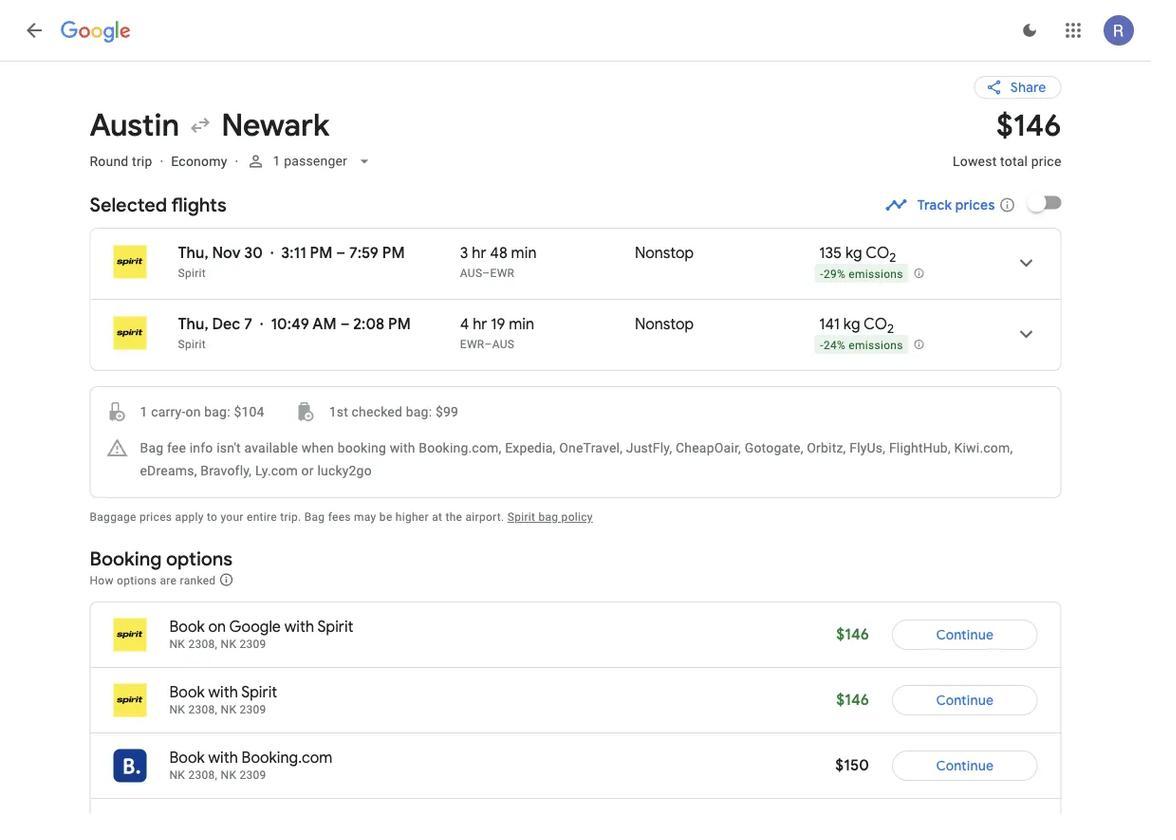 Task type: vqa. For each thing, say whether or not it's contained in the screenshot.
closed
no



Task type: describe. For each thing, give the bounding box(es) containing it.
Flight numbers NK 2308, NK 2309 text field
[[169, 703, 266, 717]]

gotogate,
[[745, 440, 804, 456]]

your
[[221, 511, 244, 524]]

edreams,
[[140, 463, 197, 478]]

newark
[[221, 106, 329, 145]]

nonstop flight. element for 3 hr 48 min
[[635, 243, 694, 266]]

am
[[313, 315, 337, 334]]

spirit left "bag"
[[508, 511, 535, 524]]

flight details. return flight on thursday, december 7. leaves newark liberty international airport at 10:49 am on thursday, december 7 and arrives at austin-bergstrom international airport at 2:08 pm on thursday, december 7. image
[[1004, 311, 1049, 357]]

aus inside 3 hr 48 min aus – ewr
[[460, 267, 482, 280]]

booking
[[90, 547, 162, 571]]

thu, for thu, dec 7
[[178, 315, 209, 334]]

146 US dollars text field
[[837, 690, 869, 710]]

-29% emissions
[[820, 267, 903, 281]]

bravofly,
[[200, 463, 252, 478]]

expedia,
[[505, 440, 556, 456]]

when
[[302, 440, 334, 456]]

continue button for book with spirit
[[892, 678, 1038, 723]]

booking options
[[90, 547, 233, 571]]

flight numbers nk 2308, nk 2309 text field for on
[[169, 638, 266, 651]]

hr for 3
[[472, 243, 486, 263]]

2308, for book with spirit
[[188, 703, 218, 717]]

flights
[[171, 193, 227, 217]]

$99
[[436, 404, 459, 420]]

– inside 3 hr 48 min aus – ewr
[[482, 267, 490, 280]]

round
[[90, 153, 129, 169]]

higher
[[396, 511, 429, 524]]

track prices
[[918, 196, 995, 214]]

lucky2go
[[317, 463, 372, 478]]

may
[[354, 511, 376, 524]]

min for 4 hr 19 min
[[509, 315, 535, 334]]

book for book on google with spirit
[[169, 617, 205, 637]]

141 kg co 2
[[819, 315, 894, 337]]

1 carry-on bag: $104
[[140, 404, 264, 420]]

options for booking
[[166, 547, 233, 571]]

with inside bag fee info isn't available when booking with booking.com, expedia, onetravel, justfly, cheapoair, gotogate, orbitz, flyus, flighthub, kiwi.com, edreams, bravofly, ly.com or lucky2go
[[390, 440, 415, 456]]

continue for book on google with spirit
[[936, 626, 994, 644]]

 image for trip
[[160, 153, 164, 169]]

– inside 4 hr 19 min ewr – aus
[[485, 338, 492, 351]]

book for book with spirit
[[169, 683, 205, 702]]

24%
[[824, 339, 846, 352]]

main content containing austin
[[90, 61, 1062, 815]]

-24% emissions
[[820, 339, 903, 352]]

return flight on thursday, december 7. leaves newark liberty international airport at 10:49 am on thursday, december 7 and arrives at austin-bergstrom international airport at 2:08 pm on thursday, december 7. element
[[178, 315, 411, 334]]

booking.com
[[242, 748, 333, 768]]

19
[[491, 315, 505, 334]]

3:11 pm – 7:59 pm
[[281, 243, 405, 263]]

book with spirit nk 2308, nk 2309
[[169, 683, 277, 717]]

book for book with booking.com
[[169, 748, 205, 768]]

 image inside return flight on thursday, december 7. leaves newark liberty international airport at 10:49 am on thursday, december 7 and arrives at austin-bergstrom international airport at 2:08 pm on thursday, december 7. element
[[260, 315, 263, 334]]

austin
[[90, 106, 180, 145]]

2:08
[[353, 315, 385, 334]]

how options are ranked
[[90, 574, 219, 587]]

135 kg co 2
[[819, 243, 896, 265]]

7
[[244, 315, 252, 334]]

spirit inside book with spirit nk 2308, nk 2309
[[241, 683, 277, 702]]

10:49
[[271, 315, 309, 334]]

2 for 135 kg co
[[890, 249, 896, 265]]

book on google with spirit nk 2308, nk 2309
[[169, 617, 354, 651]]

1 passenger
[[273, 153, 347, 169]]

justfly,
[[626, 440, 672, 456]]

146 US dollars text field
[[837, 625, 869, 644]]

2308, for book with booking.com
[[188, 769, 218, 782]]

pm for 2:08
[[388, 315, 411, 334]]

are
[[160, 574, 177, 587]]

booking
[[338, 440, 386, 456]]

$104
[[234, 404, 264, 420]]

thu, nov 30
[[178, 243, 263, 263]]

continue for book with spirit
[[936, 692, 994, 709]]

bag: inside first checked bag costs 99 us dollars element
[[406, 404, 432, 420]]

kg for 135
[[846, 243, 862, 263]]

flyus,
[[850, 440, 886, 456]]

apply
[[175, 511, 204, 524]]

3 hr 48 min aus – ewr
[[460, 243, 537, 280]]

1 horizontal spatial  image
[[235, 153, 239, 169]]

co for 135 kg co
[[866, 243, 890, 263]]

total
[[1000, 153, 1028, 169]]

- for 141 kg co
[[820, 339, 824, 352]]

48
[[490, 243, 508, 263]]

dec
[[212, 315, 240, 334]]

146 us dollars element
[[997, 106, 1062, 145]]

options for how
[[117, 574, 157, 587]]

bag: inside '1 carry-on bag costs 104 us dollars' element
[[204, 404, 230, 420]]

on inside '1 carry-on bag costs 104 us dollars' element
[[186, 404, 201, 420]]

isn't
[[217, 440, 241, 456]]

2309 for booking.com
[[240, 769, 266, 782]]

10:49 am – 2:08 pm
[[271, 315, 411, 334]]

29%
[[824, 267, 846, 281]]

thu, dec 7
[[178, 315, 252, 334]]

continue button for book on google with spirit
[[892, 612, 1038, 658]]

info
[[190, 440, 213, 456]]

airport.
[[466, 511, 504, 524]]

1 passenger button
[[239, 139, 381, 184]]

lowest
[[953, 153, 997, 169]]

checked
[[352, 404, 402, 420]]

30
[[244, 243, 263, 263]]

entire
[[247, 511, 277, 524]]

flighthub,
[[889, 440, 951, 456]]

go back image
[[23, 19, 46, 42]]

carry-
[[151, 404, 186, 420]]

track
[[918, 196, 952, 214]]

$150
[[835, 756, 869, 775]]

list inside 'main content'
[[91, 229, 1061, 370]]

spirit down "thu, dec 7"
[[178, 338, 206, 351]]

nonstop for 3 hr 48 min
[[635, 243, 694, 263]]

none text field containing $146
[[953, 106, 1062, 186]]

$146 lowest total price
[[953, 106, 1062, 169]]

at
[[432, 511, 442, 524]]

learn more about tracked prices image
[[999, 196, 1016, 214]]

1 carry-on bag costs 104 us dollars element
[[106, 401, 264, 423]]

learn more about booking options image
[[219, 572, 234, 588]]

continue button for book with booking.com
[[892, 743, 1038, 789]]

fees
[[328, 511, 351, 524]]

book with booking.com nk 2308, nk 2309
[[169, 748, 333, 782]]

2309 inside book on google with spirit nk 2308, nk 2309
[[240, 638, 266, 651]]

$146 for book with spirit
[[837, 690, 869, 710]]

continue for book with booking.com
[[936, 757, 994, 774]]



Task type: locate. For each thing, give the bounding box(es) containing it.
aus down 3
[[460, 267, 482, 280]]

2 nonstop flight. element from the top
[[635, 315, 694, 337]]

flight details. departing flight on thursday, november 30. leaves austin-bergstrom international airport at 3:11 pm on thursday, november 30 and arrives at newark liberty international airport at 7:59 pm on thursday, november 30. image
[[1004, 240, 1049, 286]]

2309 inside book with spirit nk 2308, nk 2309
[[240, 703, 266, 717]]

cheapoair,
[[676, 440, 741, 456]]

prices for baggage
[[139, 511, 172, 524]]

2 for 141 kg co
[[887, 321, 894, 337]]

1 vertical spatial min
[[509, 315, 535, 334]]

4
[[460, 315, 469, 334]]

1 vertical spatial -
[[820, 339, 824, 352]]

selected flights
[[90, 193, 227, 217]]

policy
[[562, 511, 593, 524]]

4 hr 19 min ewr – aus
[[460, 315, 535, 351]]

2 continue button from the top
[[892, 678, 1038, 723]]

0 vertical spatial min
[[511, 243, 537, 263]]

- down "135"
[[820, 267, 824, 281]]

book
[[169, 617, 205, 637], [169, 683, 205, 702], [169, 748, 205, 768]]

pm right 3:11
[[310, 243, 333, 263]]

hr inside 3 hr 48 min aus – ewr
[[472, 243, 486, 263]]

 image
[[160, 153, 164, 169], [235, 153, 239, 169], [270, 244, 274, 263]]

1 book from the top
[[169, 617, 205, 637]]

$146
[[997, 106, 1062, 145], [837, 625, 869, 644], [837, 690, 869, 710]]

135
[[819, 243, 842, 263]]

with down nk 2308, nk 2309 text field
[[208, 748, 238, 768]]

bag: left $104
[[204, 404, 230, 420]]

1 vertical spatial continue
[[936, 692, 994, 709]]

0 vertical spatial continue button
[[892, 612, 1038, 658]]

1 nonstop from the top
[[635, 243, 694, 263]]

0 vertical spatial ewr
[[490, 267, 515, 280]]

hr right 4
[[473, 315, 487, 334]]

2 2308, from the top
[[188, 703, 218, 717]]

1 vertical spatial emissions
[[849, 339, 903, 352]]

1 horizontal spatial aus
[[492, 338, 515, 351]]

book down "ranked"
[[169, 617, 205, 637]]

0 vertical spatial continue
[[936, 626, 994, 644]]

spirit bag policy link
[[508, 511, 593, 524]]

2 2309 from the top
[[240, 703, 266, 717]]

0 vertical spatial nonstop flight. element
[[635, 243, 694, 266]]

with up nk 2308, nk 2309 text field
[[208, 683, 238, 702]]

kg inside "135 kg co 2"
[[846, 243, 862, 263]]

hr right 3
[[472, 243, 486, 263]]

2309 up book with booking.com nk 2308, nk 2309
[[240, 703, 266, 717]]

co for 141 kg co
[[864, 315, 887, 334]]

kg right the '141'
[[844, 315, 860, 334]]

hr inside 4 hr 19 min ewr – aus
[[473, 315, 487, 334]]

1 vertical spatial hr
[[473, 315, 487, 334]]

aus down 19
[[492, 338, 515, 351]]

with down 1st checked bag: $99
[[390, 440, 415, 456]]

1 vertical spatial thu,
[[178, 315, 209, 334]]

2 thu, from the top
[[178, 315, 209, 334]]

be
[[380, 511, 393, 524]]

1 thu, from the top
[[178, 243, 209, 263]]

1 vertical spatial aus
[[492, 338, 515, 351]]

0 vertical spatial aus
[[460, 267, 482, 280]]

ewr down 48
[[490, 267, 515, 280]]

1 emissions from the top
[[849, 267, 903, 281]]

1 vertical spatial co
[[864, 315, 887, 334]]

thu,
[[178, 243, 209, 263], [178, 315, 209, 334]]

1 vertical spatial kg
[[844, 315, 860, 334]]

2 vertical spatial continue
[[936, 757, 994, 774]]

2309 inside book with booking.com nk 2308, nk 2309
[[240, 769, 266, 782]]

onetravel,
[[559, 440, 623, 456]]

– down 48
[[482, 267, 490, 280]]

0 horizontal spatial ewr
[[460, 338, 485, 351]]

1 vertical spatial 2309
[[240, 703, 266, 717]]

0 vertical spatial 1
[[273, 153, 280, 169]]

1 horizontal spatial on
[[208, 617, 226, 637]]

2309 down google
[[240, 638, 266, 651]]

2 nonstop from the top
[[635, 315, 694, 334]]

total duration 4 hr 19 min. element
[[460, 315, 635, 337]]

min right 48
[[511, 243, 537, 263]]

1 vertical spatial prices
[[139, 511, 172, 524]]

spirit up nk 2308, nk 2309 text field
[[241, 683, 277, 702]]

- for 135 kg co
[[820, 267, 824, 281]]

1 nonstop flight. element from the top
[[635, 243, 694, 266]]

1 horizontal spatial bag:
[[406, 404, 432, 420]]

 image for nov
[[270, 244, 274, 263]]

2309 down booking.com
[[240, 769, 266, 782]]

1 horizontal spatial prices
[[956, 196, 995, 214]]

ewr inside 4 hr 19 min ewr – aus
[[460, 338, 485, 351]]

3 2309 from the top
[[240, 769, 266, 782]]

0 vertical spatial emissions
[[849, 267, 903, 281]]

141
[[819, 315, 840, 334]]

share
[[1011, 79, 1046, 96]]

on left google
[[208, 617, 226, 637]]

Departure time: 10:49 AM. text field
[[271, 315, 337, 334]]

flight numbers nk 2308, nk 2309 text field down google
[[169, 638, 266, 651]]

flight numbers nk 2308, nk 2309 text field down nk 2308, nk 2309 text field
[[169, 769, 266, 782]]

with inside book on google with spirit nk 2308, nk 2309
[[285, 617, 314, 637]]

Flight numbers NK 2308, NK 2309 text field
[[169, 638, 266, 651], [169, 769, 266, 782]]

1 vertical spatial 2
[[887, 321, 894, 337]]

bag fee info isn't available when booking with booking.com, expedia, onetravel, justfly, cheapoair, gotogate, orbitz, flyus, flighthub, kiwi.com, edreams, bravofly, ly.com or lucky2go
[[140, 440, 1013, 478]]

on inside book on google with spirit nk 2308, nk 2309
[[208, 617, 226, 637]]

2 continue from the top
[[936, 692, 994, 709]]

2308,
[[188, 638, 218, 651], [188, 703, 218, 717], [188, 769, 218, 782]]

kg inside 141 kg co 2
[[844, 315, 860, 334]]

book up nk 2308, nk 2309 text field
[[169, 683, 205, 702]]

1 vertical spatial on
[[208, 617, 226, 637]]

2 emissions from the top
[[849, 339, 903, 352]]

2308, inside book on google with spirit nk 2308, nk 2309
[[188, 638, 218, 651]]

list containing thu, nov 30
[[91, 229, 1061, 370]]

2 vertical spatial book
[[169, 748, 205, 768]]

hr for 4
[[473, 315, 487, 334]]

orbitz,
[[807, 440, 846, 456]]

7:59
[[349, 243, 379, 263]]

0 horizontal spatial aus
[[460, 267, 482, 280]]

1 vertical spatial nonstop flight. element
[[635, 315, 694, 337]]

1 for 1 passenger
[[273, 153, 280, 169]]

spirit inside book on google with spirit nk 2308, nk 2309
[[317, 617, 354, 637]]

selected
[[90, 193, 167, 217]]

to
[[207, 511, 217, 524]]

1 vertical spatial flight numbers nk 2308, nk 2309 text field
[[169, 769, 266, 782]]

Arrival time: 7:59 PM. text field
[[349, 243, 405, 263]]

first checked bag costs 99 us dollars element
[[295, 401, 459, 423]]

$146 for book on google with spirit
[[837, 625, 869, 644]]

1 flight numbers nk 2308, nk 2309 text field from the top
[[169, 638, 266, 651]]

spirit down thu, nov 30
[[178, 267, 206, 280]]

1 down newark
[[273, 153, 280, 169]]

options
[[166, 547, 233, 571], [117, 574, 157, 587]]

min for 3 hr 48 min
[[511, 243, 537, 263]]

1 2308, from the top
[[188, 638, 218, 651]]

0 vertical spatial book
[[169, 617, 205, 637]]

2 vertical spatial $146
[[837, 690, 869, 710]]

0 vertical spatial $146
[[997, 106, 1062, 145]]

list
[[91, 229, 1061, 370]]

 image right economy
[[235, 153, 239, 169]]

1 bag: from the left
[[204, 404, 230, 420]]

0 vertical spatial 2308,
[[188, 638, 218, 651]]

bag:
[[204, 404, 230, 420], [406, 404, 432, 420]]

book down nk 2308, nk 2309 text field
[[169, 748, 205, 768]]

thu, left nov on the top of page
[[178, 243, 209, 263]]

spirit right google
[[317, 617, 354, 637]]

co inside "135 kg co 2"
[[866, 243, 890, 263]]

book inside book on google with spirit nk 2308, nk 2309
[[169, 617, 205, 637]]

2308, down nk 2308, nk 2309 text field
[[188, 769, 218, 782]]

1 continue button from the top
[[892, 612, 1038, 658]]

nonstop
[[635, 243, 694, 263], [635, 315, 694, 334]]

pm for 7:59
[[382, 243, 405, 263]]

thu, left the dec at the left
[[178, 315, 209, 334]]

learn more about booking options element
[[219, 569, 234, 590]]

co up -24% emissions
[[864, 315, 887, 334]]

2 vertical spatial 2308,
[[188, 769, 218, 782]]

or
[[301, 463, 314, 478]]

emissions down 141 kg co 2 on the right top of page
[[849, 339, 903, 352]]

book inside book with spirit nk 2308, nk 2309
[[169, 683, 205, 702]]

1st
[[329, 404, 348, 420]]

$146 down $146 text box
[[837, 690, 869, 710]]

–
[[336, 243, 346, 263], [482, 267, 490, 280], [340, 315, 350, 334], [485, 338, 492, 351]]

main content
[[90, 61, 1062, 815]]

1 horizontal spatial bag
[[304, 511, 325, 524]]

aus
[[460, 267, 482, 280], [492, 338, 515, 351]]

kiwi.com,
[[954, 440, 1013, 456]]

trip.
[[280, 511, 301, 524]]

bag: left $99
[[406, 404, 432, 420]]

-
[[820, 267, 824, 281], [820, 339, 824, 352]]

2 inside 141 kg co 2
[[887, 321, 894, 337]]

0 vertical spatial co
[[866, 243, 890, 263]]

0 vertical spatial prices
[[956, 196, 995, 214]]

bag right trip.
[[304, 511, 325, 524]]

trip
[[132, 153, 152, 169]]

change appearance image
[[1007, 8, 1053, 53]]

1 vertical spatial bag
[[304, 511, 325, 524]]

0 horizontal spatial  image
[[160, 153, 164, 169]]

2308, inside book with spirit nk 2308, nk 2309
[[188, 703, 218, 717]]

1 horizontal spatial ewr
[[490, 267, 515, 280]]

departing flight on thursday, november 30. leaves austin-bergstrom international airport at 3:11 pm on thursday, november 30 and arrives at newark liberty international airport at 7:59 pm on thursday, november 30. element
[[178, 243, 405, 263]]

passenger
[[284, 153, 347, 169]]

pm right 7:59
[[382, 243, 405, 263]]

– right am
[[340, 315, 350, 334]]

emissions for 141 kg co
[[849, 339, 903, 352]]

booking.com,
[[419, 440, 502, 456]]

2 bag: from the left
[[406, 404, 432, 420]]

pm
[[310, 243, 333, 263], [382, 243, 405, 263], [388, 315, 411, 334]]

3 2308, from the top
[[188, 769, 218, 782]]

2 - from the top
[[820, 339, 824, 352]]

3
[[460, 243, 468, 263]]

prices left "apply"
[[139, 511, 172, 524]]

 image
[[260, 315, 263, 334]]

0 horizontal spatial bag:
[[204, 404, 230, 420]]

google
[[229, 617, 281, 637]]

kg up -29% emissions
[[846, 243, 862, 263]]

1 for 1 carry-on bag: $104
[[140, 404, 148, 420]]

1 vertical spatial 1
[[140, 404, 148, 420]]

2 vertical spatial 2309
[[240, 769, 266, 782]]

bag
[[140, 440, 164, 456], [304, 511, 325, 524]]

0 horizontal spatial 1
[[140, 404, 148, 420]]

1 vertical spatial book
[[169, 683, 205, 702]]

0 vertical spatial options
[[166, 547, 233, 571]]

2309
[[240, 638, 266, 651], [240, 703, 266, 717], [240, 769, 266, 782]]

2 flight numbers nk 2308, nk 2309 text field from the top
[[169, 769, 266, 782]]

prices
[[956, 196, 995, 214], [139, 511, 172, 524]]

ewr down 4
[[460, 338, 485, 351]]

nk
[[169, 638, 185, 651], [221, 638, 237, 651], [169, 703, 185, 717], [221, 703, 237, 717], [169, 769, 185, 782], [221, 769, 237, 782]]

options up "ranked"
[[166, 547, 233, 571]]

1 - from the top
[[820, 267, 824, 281]]

0 horizontal spatial options
[[117, 574, 157, 587]]

0 vertical spatial 2
[[890, 249, 896, 265]]

– down 19
[[485, 338, 492, 351]]

3 continue button from the top
[[892, 743, 1038, 789]]

2 vertical spatial continue button
[[892, 743, 1038, 789]]

$146 inside $146 lowest total price
[[997, 106, 1062, 145]]

0 vertical spatial hr
[[472, 243, 486, 263]]

flight numbers nk 2308, nk 2309 text field for with
[[169, 769, 266, 782]]

1 vertical spatial options
[[117, 574, 157, 587]]

ranked
[[180, 574, 216, 587]]

 image right 30
[[270, 244, 274, 263]]

continue button
[[892, 612, 1038, 658], [892, 678, 1038, 723], [892, 743, 1038, 789]]

0 vertical spatial kg
[[846, 243, 862, 263]]

1 vertical spatial ewr
[[460, 338, 485, 351]]

 image right 'trip'
[[160, 153, 164, 169]]

1 inside popup button
[[273, 153, 280, 169]]

kg for 141
[[844, 315, 860, 334]]

0 vertical spatial thu,
[[178, 243, 209, 263]]

prices for track
[[956, 196, 995, 214]]

2 inside "135 kg co 2"
[[890, 249, 896, 265]]

nonstop for 4 hr 19 min
[[635, 315, 694, 334]]

1 vertical spatial continue button
[[892, 678, 1038, 723]]

2 book from the top
[[169, 683, 205, 702]]

 image inside departing flight on thursday, november 30. leaves austin-bergstrom international airport at 3:11 pm on thursday, november 30 and arrives at newark liberty international airport at 7:59 pm on thursday, november 30. "element"
[[270, 244, 274, 263]]

min inside 3 hr 48 min aus – ewr
[[511, 243, 537, 263]]

1 horizontal spatial options
[[166, 547, 233, 571]]

min right 19
[[509, 315, 535, 334]]

0 vertical spatial flight numbers nk 2308, nk 2309 text field
[[169, 638, 266, 651]]

bag left fee on the bottom
[[140, 440, 164, 456]]

kg
[[846, 243, 862, 263], [844, 315, 860, 334]]

fee
[[167, 440, 186, 456]]

2308, up book with spirit nk 2308, nk 2309
[[188, 638, 218, 651]]

0 vertical spatial -
[[820, 267, 824, 281]]

thu, for thu, nov 30
[[178, 243, 209, 263]]

min
[[511, 243, 537, 263], [509, 315, 535, 334]]

$146 up 146 us dollars text box
[[837, 625, 869, 644]]

loading results progress bar
[[0, 61, 1151, 65]]

2 up -24% emissions
[[887, 321, 894, 337]]

book inside book with booking.com nk 2308, nk 2309
[[169, 748, 205, 768]]

the
[[446, 511, 462, 524]]

0 horizontal spatial prices
[[139, 511, 172, 524]]

Arrival time: 2:08 PM. text field
[[353, 315, 411, 334]]

total duration 3 hr 48 min. element
[[460, 243, 635, 266]]

150 US dollars text field
[[835, 756, 869, 775]]

1st checked bag: $99
[[329, 404, 459, 420]]

Austin to Newark and back text field
[[90, 106, 930, 145]]

0 vertical spatial 2309
[[240, 638, 266, 651]]

how
[[90, 574, 114, 587]]

1 vertical spatial 2308,
[[188, 703, 218, 717]]

pm right 2:08
[[388, 315, 411, 334]]

with inside book with booking.com nk 2308, nk 2309
[[208, 748, 238, 768]]

ly.com
[[255, 463, 298, 478]]

aus inside 4 hr 19 min ewr – aus
[[492, 338, 515, 351]]

with inside book with spirit nk 2308, nk 2309
[[208, 683, 238, 702]]

2309 for spirit
[[240, 703, 266, 717]]

0 vertical spatial bag
[[140, 440, 164, 456]]

0 vertical spatial nonstop
[[635, 243, 694, 263]]

baggage prices apply to your entire trip.  bag fees may be higher at the airport. spirit bag policy
[[90, 511, 593, 524]]

bag inside bag fee info isn't available when booking with booking.com, expedia, onetravel, justfly, cheapoair, gotogate, orbitz, flyus, flighthub, kiwi.com, edreams, bravofly, ly.com or lucky2go
[[140, 440, 164, 456]]

on up info
[[186, 404, 201, 420]]

0 horizontal spatial bag
[[140, 440, 164, 456]]

baggage
[[90, 511, 136, 524]]

available
[[244, 440, 298, 456]]

min inside 4 hr 19 min ewr – aus
[[509, 315, 535, 334]]

2308, up book with booking.com nk 2308, nk 2309
[[188, 703, 218, 717]]

options down booking
[[117, 574, 157, 587]]

0 vertical spatial on
[[186, 404, 201, 420]]

1 continue from the top
[[936, 626, 994, 644]]

emissions down "135 kg co 2"
[[849, 267, 903, 281]]

$146 down share
[[997, 106, 1062, 145]]

nonstop flight. element for 4 hr 19 min
[[635, 315, 694, 337]]

3 book from the top
[[169, 748, 205, 768]]

2 up -29% emissions
[[890, 249, 896, 265]]

co inside 141 kg co 2
[[864, 315, 887, 334]]

0 horizontal spatial on
[[186, 404, 201, 420]]

nov
[[212, 243, 241, 263]]

1 left carry-
[[140, 404, 148, 420]]

None text field
[[953, 106, 1062, 186]]

1 vertical spatial $146
[[837, 625, 869, 644]]

1 vertical spatial nonstop
[[635, 315, 694, 334]]

2
[[890, 249, 896, 265], [887, 321, 894, 337]]

Departure time: 3:11 PM. text field
[[281, 243, 333, 263]]

nonstop flight. element
[[635, 243, 694, 266], [635, 315, 694, 337]]

share button
[[974, 76, 1062, 99]]

3:11
[[281, 243, 306, 263]]

round trip
[[90, 153, 152, 169]]

3 continue from the top
[[936, 757, 994, 774]]

price
[[1031, 153, 1062, 169]]

ewr inside 3 hr 48 min aus – ewr
[[490, 267, 515, 280]]

2 horizontal spatial  image
[[270, 244, 274, 263]]

co up -29% emissions
[[866, 243, 890, 263]]

with right google
[[285, 617, 314, 637]]

prices left learn more about tracked prices icon
[[956, 196, 995, 214]]

economy
[[171, 153, 227, 169]]

1 2309 from the top
[[240, 638, 266, 651]]

emissions for 135 kg co
[[849, 267, 903, 281]]

– left 7:59
[[336, 243, 346, 263]]

1 horizontal spatial 1
[[273, 153, 280, 169]]

- down the '141'
[[820, 339, 824, 352]]

2308, inside book with booking.com nk 2308, nk 2309
[[188, 769, 218, 782]]



